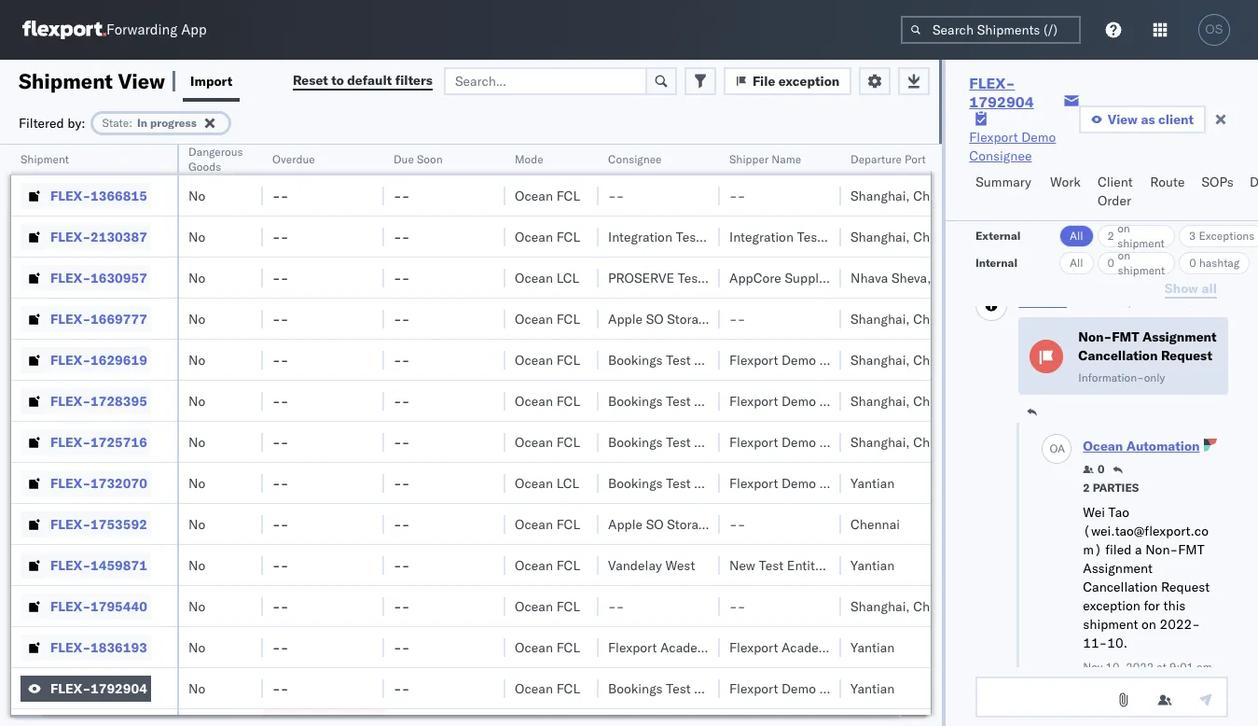 Task type: vqa. For each thing, say whether or not it's contained in the screenshot.


Task type: locate. For each thing, give the bounding box(es) containing it.
0 horizontal spatial academy
[[661, 639, 715, 656]]

fmt inside 'filed a non-fmt assignment cancellation request exception for this shipment on'
[[1179, 542, 1205, 558]]

2 co. from the top
[[869, 392, 888, 409]]

None text field
[[976, 677, 1229, 718]]

so for chennai
[[646, 516, 664, 532]]

2 ocean lcl from the top
[[515, 475, 580, 491]]

all button down work button
[[1060, 225, 1095, 247]]

west
[[666, 557, 696, 573]]

request up only
[[1162, 347, 1213, 364]]

flex- down flex-1725716 button
[[50, 475, 91, 491]]

5 bookings from the top
[[608, 680, 663, 697]]

0 vertical spatial fmt
[[1113, 329, 1140, 345]]

2 right entity
[[826, 557, 834, 573]]

1 vertical spatial lcl
[[557, 475, 580, 491]]

3 shanghai, from the top
[[851, 310, 911, 327]]

2022 down 0 on shipment
[[1135, 295, 1163, 309]]

test for flex-1732070
[[667, 475, 691, 491]]

5 co. from the top
[[869, 680, 888, 697]]

2 lcl from the top
[[557, 475, 580, 491]]

fcl for flex-2130387
[[557, 228, 580, 245]]

exceptions
[[1200, 229, 1256, 243]]

1 use) from the top
[[776, 310, 809, 327]]

9:01 down 2022-
[[1170, 660, 1195, 674]]

flex- for flex-1795440
[[50, 598, 91, 615]]

flex-1753592
[[50, 516, 147, 532]]

consignee for flex-1725716
[[695, 434, 757, 450]]

1 vertical spatial 2
[[1084, 481, 1091, 495]]

1 vertical spatial shipment
[[1119, 263, 1166, 277]]

shanghai, for flex-1629619
[[851, 351, 911, 368]]

0 horizontal spatial tao
[[1046, 293, 1068, 310]]

no for flex-1792904
[[189, 680, 206, 697]]

1 fcl from the top
[[557, 187, 580, 204]]

flex- for flex-2130387
[[50, 228, 91, 245]]

china
[[914, 187, 949, 204], [914, 228, 949, 245], [914, 310, 949, 327], [914, 351, 949, 368], [914, 392, 949, 409], [914, 434, 949, 450], [914, 598, 949, 615]]

exception up 10.
[[1084, 598, 1141, 614]]

1792904
[[970, 92, 1035, 111], [91, 680, 147, 697]]

flex-1725716
[[50, 434, 147, 450]]

shipper
[[730, 152, 769, 166], [820, 351, 866, 368], [820, 392, 866, 409], [820, 434, 866, 450], [820, 475, 866, 491], [820, 680, 866, 697]]

1 co. from the top
[[869, 351, 888, 368]]

2 bookings from the top
[[608, 392, 663, 409]]

nov 10, 2022 at 9:01 am down 2022- 11-10.
[[1084, 660, 1213, 674]]

wei for wei tao
[[1019, 293, 1043, 310]]

am
[[1206, 295, 1221, 309], [1198, 660, 1213, 674]]

academy right inc.
[[782, 639, 836, 656]]

6 shanghai, from the top
[[851, 434, 911, 450]]

test for flex-1728395
[[667, 392, 691, 409]]

1 vertical spatial view
[[1109, 111, 1139, 128]]

fcl for flex-1728395
[[557, 392, 580, 409]]

1 academy from the left
[[661, 639, 715, 656]]

file exception
[[753, 72, 840, 89]]

1 no from the top
[[189, 187, 206, 204]]

flexport for 1836193
[[730, 639, 779, 656]]

shipper for flex-1728395
[[820, 392, 866, 409]]

flex- down the flex-1836193 button
[[50, 680, 91, 697]]

5 shanghai, china from the top
[[851, 392, 949, 409]]

0 hashtag
[[1190, 256, 1240, 270]]

1 resize handle column header from the left
[[155, 145, 177, 726]]

apple so storage (do not use) down account
[[608, 310, 809, 327]]

1 vertical spatial non-
[[1146, 542, 1179, 558]]

4 shanghai, china from the top
[[851, 351, 949, 368]]

1 not from the top
[[747, 310, 773, 327]]

request inside the non-fmt assignment cancellation request information-only
[[1162, 347, 1213, 364]]

filtered by:
[[19, 114, 85, 131]]

1792904 up flexport demo consignee at the right
[[970, 92, 1035, 111]]

2 shanghai, from the top
[[851, 228, 911, 245]]

flex- for flex-1753592
[[50, 516, 91, 532]]

client
[[1159, 111, 1195, 128]]

flex- inside flex-1792904 button
[[50, 680, 91, 697]]

flex- down flex-1732070 button
[[50, 516, 91, 532]]

shipment inside shipment button
[[21, 152, 69, 166]]

reset to default filters
[[293, 72, 433, 89]]

2 resize handle column header from the left
[[241, 145, 263, 726]]

request up "this" at the right of the page
[[1162, 579, 1211, 596]]

on inside 0 on shipment
[[1119, 248, 1131, 262]]

1 vertical spatial 1792904
[[91, 680, 147, 697]]

1 bookings test consignee from the top
[[608, 351, 757, 368]]

10 ocean fcl from the top
[[515, 639, 580, 656]]

4 china from the top
[[914, 351, 949, 368]]

4 co. from the top
[[869, 475, 888, 491]]

name
[[772, 152, 802, 166]]

test for flex-1792904
[[667, 680, 691, 697]]

2 china from the top
[[914, 228, 949, 245]]

2 shanghai, china from the top
[[851, 228, 949, 245]]

9 no from the top
[[189, 516, 206, 532]]

all
[[1071, 229, 1084, 243], [1071, 256, 1084, 270]]

2 (do from the top
[[716, 516, 743, 532]]

Search Shipments (/) text field
[[902, 16, 1082, 44]]

2 not from the top
[[747, 516, 773, 532]]

1 horizontal spatial tao
[[1109, 504, 1130, 521]]

route
[[1151, 174, 1186, 190]]

2022
[[1135, 295, 1163, 309], [1127, 660, 1155, 674]]

1 vertical spatial exception
[[1084, 598, 1141, 614]]

1 vertical spatial so
[[646, 516, 664, 532]]

1 vertical spatial on
[[1119, 248, 1131, 262]]

2 all button from the top
[[1060, 252, 1095, 274]]

sops
[[1202, 174, 1235, 190]]

dangerous
[[189, 145, 243, 159]]

6 resize handle column header from the left
[[698, 145, 720, 726]]

apple so storage (do not use) for shanghai, china
[[608, 310, 809, 327]]

0 vertical spatial use)
[[776, 310, 809, 327]]

0 vertical spatial on
[[1119, 221, 1131, 235]]

use) for shanghai, china
[[776, 310, 809, 327]]

ocean for 1669777
[[515, 310, 553, 327]]

exception right file
[[779, 72, 840, 89]]

4 shanghai, from the top
[[851, 351, 911, 368]]

am down 0 hashtag
[[1206, 295, 1221, 309]]

mode
[[515, 152, 544, 166]]

view inside 'button'
[[1109, 111, 1139, 128]]

1 shanghai, china from the top
[[851, 187, 949, 204]]

flex- up flex-1728395 button
[[50, 351, 91, 368]]

lcl
[[557, 269, 580, 286], [557, 475, 580, 491]]

2 vertical spatial on
[[1142, 616, 1157, 633]]

2 vertical spatial shipment
[[1084, 616, 1139, 633]]

flex-1629619
[[50, 351, 147, 368]]

1 shanghai, from the top
[[851, 187, 911, 204]]

fmt up the 'information-'
[[1113, 329, 1140, 345]]

so down proserve
[[646, 310, 664, 327]]

apple for chennai
[[608, 516, 643, 532]]

0 vertical spatial cancellation
[[1079, 347, 1159, 364]]

no for flex-1669777
[[189, 310, 206, 327]]

1 vertical spatial fmt
[[1179, 542, 1205, 558]]

wei down external
[[1019, 293, 1043, 310]]

0 vertical spatial ocean lcl
[[515, 269, 580, 286]]

1 vertical spatial wei
[[1084, 504, 1106, 521]]

use) down appcore supply ltd
[[776, 310, 809, 327]]

view left as
[[1109, 111, 1139, 128]]

no for flex-1725716
[[189, 434, 206, 450]]

1 all from the top
[[1071, 229, 1084, 243]]

2 flexport demo shipper co. from the top
[[730, 392, 888, 409]]

flex- down shipment button
[[50, 187, 91, 204]]

1 horizontal spatial non-
[[1146, 542, 1179, 558]]

3 co. from the top
[[869, 434, 888, 450]]

0 vertical spatial wei
[[1019, 293, 1043, 310]]

4 fcl from the top
[[557, 351, 580, 368]]

ltd.
[[875, 639, 898, 656]]

1 all button from the top
[[1060, 225, 1095, 247]]

2 for on
[[1109, 229, 1116, 243]]

2022-
[[1161, 616, 1201, 633]]

flex- up flex-1732070 button
[[50, 434, 91, 450]]

2 down 0 button
[[1084, 481, 1091, 495]]

1 vertical spatial all
[[1071, 256, 1084, 270]]

1 vertical spatial use)
[[776, 516, 809, 532]]

0 vertical spatial all button
[[1060, 225, 1095, 247]]

assignment up only
[[1143, 329, 1217, 345]]

0 vertical spatial 9:01
[[1179, 295, 1203, 309]]

1 horizontal spatial 1792904
[[970, 92, 1035, 111]]

0 vertical spatial shipment
[[1119, 236, 1166, 250]]

flex- inside the flex-1630957 button
[[50, 269, 91, 286]]

non- right "a"
[[1146, 542, 1179, 558]]

bookings for flex-1728395
[[608, 392, 663, 409]]

shipment button
[[11, 148, 159, 167]]

port
[[905, 152, 926, 166]]

2 apple from the top
[[608, 516, 643, 532]]

1 (do from the top
[[716, 310, 743, 327]]

assignment
[[1143, 329, 1217, 345], [1084, 560, 1153, 577]]

bookings for flex-1725716
[[608, 434, 663, 450]]

os button
[[1194, 8, 1237, 51]]

assignment down filed
[[1084, 560, 1153, 577]]

all button for 2
[[1060, 225, 1095, 247]]

2 inside 2 on shipment
[[1109, 229, 1116, 243]]

4 resize handle column header from the left
[[483, 145, 506, 726]]

at
[[1166, 295, 1176, 309], [1157, 660, 1167, 674]]

10 no from the top
[[189, 557, 206, 573]]

view
[[118, 68, 165, 94], [1109, 111, 1139, 128]]

apple up vandelay
[[608, 516, 643, 532]]

m)
[[1084, 542, 1103, 558]]

3 bookings from the top
[[608, 434, 663, 450]]

on for 2
[[1119, 221, 1131, 235]]

flex- inside the flex-1366815 "button"
[[50, 187, 91, 204]]

5 ocean fcl from the top
[[515, 392, 580, 409]]

storage up west
[[667, 516, 713, 532]]

nov down 11- at the right bottom
[[1084, 660, 1104, 674]]

2 ocean fcl from the top
[[515, 228, 580, 245]]

5 china from the top
[[914, 392, 949, 409]]

4 no from the top
[[189, 310, 206, 327]]

7 resize handle column header from the left
[[819, 145, 842, 726]]

co. for 1732070
[[869, 475, 888, 491]]

flex- for flex-1366815
[[50, 187, 91, 204]]

flex- for flex-1725716
[[50, 434, 91, 450]]

flex- inside flex-1669777 "button"
[[50, 310, 91, 327]]

1 so from the top
[[646, 310, 664, 327]]

apple down proserve
[[608, 310, 643, 327]]

0 vertical spatial request
[[1162, 347, 1213, 364]]

8 ocean fcl from the top
[[515, 557, 580, 573]]

0 vertical spatial apple
[[608, 310, 643, 327]]

7 shanghai, china from the top
[[851, 598, 949, 615]]

at down 2022- 11-10.
[[1157, 660, 1167, 674]]

1 vertical spatial apple so storage (do not use)
[[608, 516, 809, 532]]

yantian for flex-1459871
[[851, 557, 895, 573]]

1792904 down the 1836193
[[91, 680, 147, 697]]

2 horizontal spatial 2
[[1109, 229, 1116, 243]]

0 vertical spatial shipment
[[19, 68, 113, 94]]

shipper inside button
[[730, 152, 769, 166]]

bookings test consignee for flex-1728395
[[608, 392, 757, 409]]

0 horizontal spatial view
[[118, 68, 165, 94]]

shipment for shipment view
[[19, 68, 113, 94]]

demo for 1725716
[[782, 434, 817, 450]]

2 down 'order'
[[1109, 229, 1116, 243]]

7 china from the top
[[914, 598, 949, 615]]

1 vertical spatial (do
[[716, 516, 743, 532]]

parties
[[1093, 481, 1140, 495]]

wei inside wei tao (wei.tao@flexport.co m)
[[1084, 504, 1106, 521]]

1 apple from the top
[[608, 310, 643, 327]]

wei down 2 parties
[[1084, 504, 1106, 521]]

flex- inside flex-1725716 button
[[50, 434, 91, 450]]

2 fcl from the top
[[557, 228, 580, 245]]

demo for 1732070
[[782, 475, 817, 491]]

china for flex-1366815
[[914, 187, 949, 204]]

account
[[706, 269, 755, 286]]

file exception button
[[724, 67, 852, 95], [724, 67, 852, 95]]

2 inside 2 parties button
[[1084, 481, 1091, 495]]

import
[[190, 72, 233, 89]]

not up new
[[747, 516, 773, 532]]

0 vertical spatial 2
[[1109, 229, 1116, 243]]

6 shanghai, china from the top
[[851, 434, 949, 450]]

cancellation up the 'information-'
[[1079, 347, 1159, 364]]

4 bookings from the top
[[608, 475, 663, 491]]

nov 10, 2022 at 9:01 am down 0 on shipment
[[1092, 295, 1221, 309]]

bookings for flex-1629619
[[608, 351, 663, 368]]

1 horizontal spatial academy
[[782, 639, 836, 656]]

9:01 down 0 hashtag
[[1179, 295, 1203, 309]]

1 storage from the top
[[667, 310, 713, 327]]

flex-2130387
[[50, 228, 147, 245]]

flex-1728395 button
[[21, 388, 151, 414]]

7 fcl from the top
[[557, 516, 580, 532]]

0 left hashtag
[[1190, 256, 1197, 270]]

7 shanghai, from the top
[[851, 598, 911, 615]]

resize handle column header
[[155, 145, 177, 726], [241, 145, 263, 726], [362, 145, 385, 726], [483, 145, 506, 726], [577, 145, 599, 726], [698, 145, 720, 726], [819, 145, 842, 726]]

0 vertical spatial non-
[[1079, 329, 1113, 345]]

12 no from the top
[[189, 639, 206, 656]]

9 fcl from the top
[[557, 598, 580, 615]]

(sz)
[[840, 639, 871, 656]]

on inside 2 on shipment
[[1119, 221, 1131, 235]]

2 all from the top
[[1071, 256, 1084, 270]]

1 horizontal spatial fmt
[[1179, 542, 1205, 558]]

bookings
[[608, 351, 663, 368], [608, 392, 663, 409], [608, 434, 663, 450], [608, 475, 663, 491], [608, 680, 663, 697]]

ocean fcl for flex-1725716
[[515, 434, 580, 450]]

ocean fcl for flex-2130387
[[515, 228, 580, 245]]

resize handle column header for shipment
[[155, 145, 177, 726]]

flex-1836193
[[50, 639, 147, 656]]

nov down 0 on shipment
[[1092, 295, 1112, 309]]

0 vertical spatial assignment
[[1143, 329, 1217, 345]]

3 ocean fcl from the top
[[515, 310, 580, 327]]

consignee for flex-1792904
[[695, 680, 757, 697]]

ocean for 1753592
[[515, 516, 553, 532]]

1792904 inside "flex- 1792904" link
[[970, 92, 1035, 111]]

use) up new test entity 2
[[776, 516, 809, 532]]

0 down 2 on shipment
[[1109, 256, 1116, 270]]

demo for 1728395
[[782, 392, 817, 409]]

so up vandelay west
[[646, 516, 664, 532]]

flexport demo shipper co. for 1629619
[[730, 351, 888, 368]]

1 china from the top
[[914, 187, 949, 204]]

flex- down search shipments (/) text field
[[970, 74, 1016, 92]]

flex- inside flex-1753592 button
[[50, 516, 91, 532]]

ocean for 1836193
[[515, 639, 553, 656]]

10, down 10.
[[1106, 660, 1124, 674]]

flex-1728395
[[50, 392, 147, 409]]

flex- inside flex- 1792904
[[970, 74, 1016, 92]]

3 yantian from the top
[[851, 639, 895, 656]]

5 bookings test consignee from the top
[[608, 680, 757, 697]]

flex- up "flex-1795440" button
[[50, 557, 91, 573]]

flex- inside flex-1732070 button
[[50, 475, 91, 491]]

ocean fcl for flex-1836193
[[515, 639, 580, 656]]

ocean automation button
[[1084, 438, 1201, 455]]

1 yantian from the top
[[851, 475, 895, 491]]

nhava sheva, india
[[851, 269, 965, 286]]

apple so storage (do not use) up west
[[608, 516, 809, 532]]

china for flex-1725716
[[914, 434, 949, 450]]

forwarding
[[106, 21, 178, 39]]

1 vertical spatial all button
[[1060, 252, 1095, 274]]

1 horizontal spatial exception
[[1084, 598, 1141, 614]]

fcl for flex-1753592
[[557, 516, 580, 532]]

0 horizontal spatial fmt
[[1113, 329, 1140, 345]]

0 vertical spatial not
[[747, 310, 773, 327]]

cancellation inside the non-fmt assignment cancellation request information-only
[[1079, 347, 1159, 364]]

1 vertical spatial ocean lcl
[[515, 475, 580, 491]]

flex- inside flex-1629619 button
[[50, 351, 91, 368]]

co.
[[869, 351, 888, 368], [869, 392, 888, 409], [869, 434, 888, 450], [869, 475, 888, 491], [869, 680, 888, 697]]

a
[[1058, 441, 1066, 455]]

6 ocean fcl from the top
[[515, 434, 580, 450]]

ocean fcl for flex-1792904
[[515, 680, 580, 697]]

4 yantian from the top
[[851, 680, 895, 697]]

1 vertical spatial request
[[1162, 579, 1211, 596]]

tao inside wei tao (wei.tao@flexport.co m)
[[1109, 504, 1130, 521]]

1 vertical spatial shipment
[[21, 152, 69, 166]]

not down "appcore"
[[747, 310, 773, 327]]

shipment inside 0 on shipment
[[1119, 263, 1166, 277]]

flex- up flex-1669777 "button"
[[50, 269, 91, 286]]

shipment down filtered
[[21, 152, 69, 166]]

flex- 1792904
[[970, 74, 1035, 111]]

flex- up flex-1725716 button
[[50, 392, 91, 409]]

--
[[273, 187, 289, 204], [394, 187, 410, 204], [608, 187, 625, 204], [730, 187, 746, 204], [273, 228, 289, 245], [394, 228, 410, 245], [273, 269, 289, 286], [394, 269, 410, 286], [273, 310, 289, 327], [394, 310, 410, 327], [730, 310, 746, 327], [273, 351, 289, 368], [394, 351, 410, 368], [273, 392, 289, 409], [394, 392, 410, 409], [273, 434, 289, 450], [394, 434, 410, 450], [273, 475, 289, 491], [394, 475, 410, 491], [273, 516, 289, 532], [394, 516, 410, 532], [730, 516, 746, 532], [273, 557, 289, 573], [394, 557, 410, 573], [273, 598, 289, 615], [394, 598, 410, 615], [608, 598, 625, 615], [730, 598, 746, 615], [273, 639, 289, 656], [394, 639, 410, 656], [273, 680, 289, 697], [394, 680, 410, 697]]

2 bookings test consignee from the top
[[608, 392, 757, 409]]

shipment down 2 on shipment
[[1119, 263, 1166, 277]]

7 ocean fcl from the top
[[515, 516, 580, 532]]

1 ocean fcl from the top
[[515, 187, 580, 204]]

resize handle column header for shipper name
[[819, 145, 842, 726]]

0 inside 0 button
[[1098, 462, 1105, 476]]

storage down the proserve test account
[[667, 310, 713, 327]]

0 vertical spatial lcl
[[557, 269, 580, 286]]

(do up new
[[716, 516, 743, 532]]

2 academy from the left
[[782, 639, 836, 656]]

0 vertical spatial 1792904
[[970, 92, 1035, 111]]

3 no from the top
[[189, 269, 206, 286]]

wei tao (wei.tao@flexport.co m)
[[1084, 504, 1209, 558]]

flex-2130387 button
[[21, 224, 151, 250]]

flex-1630957
[[50, 269, 147, 286]]

1 flexport demo shipper co. from the top
[[730, 351, 888, 368]]

proserve test account
[[608, 269, 755, 286]]

2 storage from the top
[[667, 516, 713, 532]]

4 ocean fcl from the top
[[515, 351, 580, 368]]

reset to default filters button
[[282, 67, 444, 95]]

cancellation up for
[[1084, 579, 1159, 596]]

goods
[[189, 160, 221, 174]]

1 vertical spatial tao
[[1109, 504, 1130, 521]]

2 no from the top
[[189, 228, 206, 245]]

1 ocean lcl from the top
[[515, 269, 580, 286]]

ocean fcl for flex-1753592
[[515, 516, 580, 532]]

3 china from the top
[[914, 310, 949, 327]]

5 no from the top
[[189, 351, 206, 368]]

shipment up by:
[[19, 68, 113, 94]]

departure port
[[851, 152, 926, 166]]

0 horizontal spatial 0
[[1098, 462, 1105, 476]]

fmt down (wei.tao@flexport.co
[[1179, 542, 1205, 558]]

3 bookings test consignee from the top
[[608, 434, 757, 450]]

fmt
[[1113, 329, 1140, 345], [1179, 542, 1205, 558]]

2 on shipment
[[1109, 221, 1166, 250]]

flex- inside "flex-1795440" button
[[50, 598, 91, 615]]

ocean fcl for flex-1795440
[[515, 598, 580, 615]]

0 vertical spatial all
[[1071, 229, 1084, 243]]

ocean for 2130387
[[515, 228, 553, 245]]

6 fcl from the top
[[557, 434, 580, 450]]

0 up 2 parties button
[[1098, 462, 1105, 476]]

non- up the 'information-'
[[1079, 329, 1113, 345]]

ocean for 1728395
[[515, 392, 553, 409]]

4 flexport demo shipper co. from the top
[[730, 475, 888, 491]]

yantian for flex-1836193
[[851, 639, 895, 656]]

no
[[189, 187, 206, 204], [189, 228, 206, 245], [189, 269, 206, 286], [189, 310, 206, 327], [189, 351, 206, 368], [189, 392, 206, 409], [189, 434, 206, 450], [189, 475, 206, 491], [189, 516, 206, 532], [189, 557, 206, 573], [189, 598, 206, 615], [189, 639, 206, 656], [189, 680, 206, 697]]

1 horizontal spatial 2
[[1084, 481, 1091, 495]]

all button up wei tao button
[[1060, 252, 1095, 274]]

request inside 'filed a non-fmt assignment cancellation request exception for this shipment on'
[[1162, 579, 1211, 596]]

0 horizontal spatial 1792904
[[91, 680, 147, 697]]

13 no from the top
[[189, 680, 206, 697]]

10 fcl from the top
[[557, 639, 580, 656]]

9 ocean fcl from the top
[[515, 598, 580, 615]]

shipment down 'order'
[[1119, 236, 1166, 250]]

view up in
[[118, 68, 165, 94]]

2 so from the top
[[646, 516, 664, 532]]

0 vertical spatial apple so storage (do not use)
[[608, 310, 809, 327]]

ocean fcl
[[515, 187, 580, 204], [515, 228, 580, 245], [515, 310, 580, 327], [515, 351, 580, 368], [515, 392, 580, 409], [515, 434, 580, 450], [515, 516, 580, 532], [515, 557, 580, 573], [515, 598, 580, 615], [515, 639, 580, 656], [515, 680, 580, 697]]

1 apple so storage (do not use) from the top
[[608, 310, 809, 327]]

flexport
[[970, 129, 1019, 146], [730, 351, 779, 368], [730, 392, 779, 409], [730, 434, 779, 450], [730, 475, 779, 491], [608, 639, 657, 656], [730, 639, 779, 656], [730, 680, 779, 697]]

flex- for flex-1669777
[[50, 310, 91, 327]]

1 horizontal spatial wei
[[1084, 504, 1106, 521]]

2 yantian from the top
[[851, 557, 895, 573]]

flex- up flex-1629619 button
[[50, 310, 91, 327]]

shanghai, for flex-2130387
[[851, 228, 911, 245]]

11 fcl from the top
[[557, 680, 580, 697]]

flexport for 1792904
[[730, 680, 779, 697]]

0 inside 0 on shipment
[[1109, 256, 1116, 270]]

1 vertical spatial storage
[[667, 516, 713, 532]]

5 flexport demo shipper co. from the top
[[730, 680, 888, 697]]

5 shanghai, from the top
[[851, 392, 911, 409]]

consignee
[[970, 147, 1033, 164], [608, 152, 662, 166], [695, 351, 757, 368], [695, 392, 757, 409], [695, 434, 757, 450], [695, 475, 757, 491], [695, 680, 757, 697]]

am down 2022-
[[1198, 660, 1213, 674]]

wei
[[1019, 293, 1043, 310], [1084, 504, 1106, 521]]

ocean automation
[[1084, 438, 1201, 455]]

0 vertical spatial (do
[[716, 310, 743, 327]]

by:
[[67, 114, 85, 131]]

shanghai, for flex-1725716
[[851, 434, 911, 450]]

wei for wei tao (wei.tao@flexport.co m)
[[1084, 504, 1106, 521]]

exception
[[779, 72, 840, 89], [1084, 598, 1141, 614]]

0 horizontal spatial wei
[[1019, 293, 1043, 310]]

10, down 0 on shipment
[[1115, 295, 1132, 309]]

flex- inside flex-1459871 button
[[50, 557, 91, 573]]

test
[[678, 269, 703, 286], [667, 351, 691, 368], [667, 392, 691, 409], [667, 434, 691, 450], [667, 475, 691, 491], [759, 557, 784, 573], [667, 680, 691, 697]]

flex- inside the flex-1836193 button
[[50, 639, 91, 656]]

1 horizontal spatial view
[[1109, 111, 1139, 128]]

shipment up 10.
[[1084, 616, 1139, 633]]

fcl for flex-1725716
[[557, 434, 580, 450]]

1 vertical spatial cancellation
[[1084, 579, 1159, 596]]

2022 down 10.
[[1127, 660, 1155, 674]]

academy left '(us)'
[[661, 639, 715, 656]]

no for flex-1728395
[[189, 392, 206, 409]]

0 vertical spatial nov
[[1092, 295, 1112, 309]]

1 vertical spatial not
[[747, 516, 773, 532]]

flex- inside flex-1728395 button
[[50, 392, 91, 409]]

3 flexport demo shipper co. from the top
[[730, 434, 888, 450]]

(do down account
[[716, 310, 743, 327]]

1792904 inside flex-1792904 button
[[91, 680, 147, 697]]

tao for wei tao
[[1046, 293, 1068, 310]]

flex- up the flex-1836193 button
[[50, 598, 91, 615]]

1 vertical spatial apple
[[608, 516, 643, 532]]

0 vertical spatial so
[[646, 310, 664, 327]]

0 vertical spatial view
[[118, 68, 165, 94]]

1 horizontal spatial 0
[[1109, 256, 1116, 270]]

1 bookings from the top
[[608, 351, 663, 368]]

3 fcl from the top
[[557, 310, 580, 327]]

2 apple so storage (do not use) from the top
[[608, 516, 809, 532]]

flex-1836193 button
[[21, 634, 151, 660]]

flex- inside "flex-2130387" button
[[50, 228, 91, 245]]

4 bookings test consignee from the top
[[608, 475, 757, 491]]

academy
[[661, 639, 715, 656], [782, 639, 836, 656]]

0 vertical spatial tao
[[1046, 293, 1068, 310]]

flexport demo shipper co. for 1725716
[[730, 434, 888, 450]]

chennai
[[851, 516, 901, 532]]

all left 0 on shipment
[[1071, 256, 1084, 270]]

assignment inside 'filed a non-fmt assignment cancellation request exception for this shipment on'
[[1084, 560, 1153, 577]]

0 horizontal spatial non-
[[1079, 329, 1113, 345]]

flexport demo shipper co.
[[730, 351, 888, 368], [730, 392, 888, 409], [730, 434, 888, 450], [730, 475, 888, 491], [730, 680, 888, 697]]

2 use) from the top
[[776, 516, 809, 532]]

flex- down "flex-1795440" button
[[50, 639, 91, 656]]

1 vertical spatial assignment
[[1084, 560, 1153, 577]]

china for flex-1629619
[[914, 351, 949, 368]]

all down work button
[[1071, 229, 1084, 243]]

2 vertical spatial 2
[[826, 557, 834, 573]]

0 vertical spatial storage
[[667, 310, 713, 327]]

1728395
[[91, 392, 147, 409]]

2 horizontal spatial 0
[[1190, 256, 1197, 270]]

shanghai, china
[[851, 187, 949, 204], [851, 228, 949, 245], [851, 310, 949, 327], [851, 351, 949, 368], [851, 392, 949, 409], [851, 434, 949, 450], [851, 598, 949, 615]]

ocean for 1459871
[[515, 557, 553, 573]]

shipment inside 2 on shipment
[[1119, 236, 1166, 250]]

0 vertical spatial exception
[[779, 72, 840, 89]]

flex- up the flex-1630957 button
[[50, 228, 91, 245]]

no for flex-2130387
[[189, 228, 206, 245]]

at down 0 on shipment
[[1166, 295, 1176, 309]]



Task type: describe. For each thing, give the bounding box(es) containing it.
1 vertical spatial nov
[[1084, 660, 1104, 674]]

flex-1795440 button
[[21, 593, 151, 619]]

flexport for 1732070
[[730, 475, 779, 491]]

resize handle column header for mode
[[577, 145, 599, 726]]

flex-1792904 button
[[21, 675, 151, 701]]

non- inside 'filed a non-fmt assignment cancellation request exception for this shipment on'
[[1146, 542, 1179, 558]]

flex-1629619 button
[[21, 347, 151, 373]]

no for flex-1630957
[[189, 269, 206, 286]]

shipment inside 'filed a non-fmt assignment cancellation request exception for this shipment on'
[[1084, 616, 1139, 633]]

flexport demo shipper co. for 1792904
[[730, 680, 888, 697]]

this
[[1164, 598, 1187, 614]]

1 vertical spatial nov 10, 2022 at 9:01 am
[[1084, 660, 1213, 674]]

1 vertical spatial 2022
[[1127, 660, 1155, 674]]

flex-1459871
[[50, 557, 147, 573]]

shanghai, china for flex-1795440
[[851, 598, 949, 615]]

ocean for 1725716
[[515, 434, 553, 450]]

2 for parties
[[1084, 481, 1091, 495]]

1 vertical spatial 10,
[[1106, 660, 1124, 674]]

forwarding app
[[106, 21, 207, 39]]

2 parties button
[[1084, 479, 1140, 496]]

flexport for 1725716
[[730, 434, 779, 450]]

flex- for flex-1459871
[[50, 557, 91, 573]]

use) for chennai
[[776, 516, 809, 532]]

flexport for 1629619
[[730, 351, 779, 368]]

no for flex-1366815
[[189, 187, 206, 204]]

supply
[[785, 269, 826, 286]]

demo inside flexport demo consignee
[[1022, 129, 1057, 146]]

storage for chennai
[[667, 516, 713, 532]]

no for flex-1836193
[[189, 639, 206, 656]]

0 for hashtag
[[1190, 256, 1197, 270]]

filtered
[[19, 114, 64, 131]]

1 vertical spatial am
[[1198, 660, 1213, 674]]

flex-1669777
[[50, 310, 147, 327]]

o
[[1050, 441, 1058, 455]]

fcl for flex-1669777
[[557, 310, 580, 327]]

flexport academy (sz) ltd.
[[730, 639, 898, 656]]

1669777
[[91, 310, 147, 327]]

no for flex-1753592
[[189, 516, 206, 532]]

flex- for flex-1792904
[[50, 680, 91, 697]]

external
[[976, 229, 1022, 243]]

china for flex-1728395
[[914, 392, 949, 409]]

fmt inside the non-fmt assignment cancellation request information-only
[[1113, 329, 1140, 345]]

flex- for flex-1732070
[[50, 475, 91, 491]]

Search... text field
[[444, 67, 648, 95]]

fcl for flex-1366815
[[557, 187, 580, 204]]

shipment view
[[19, 68, 165, 94]]

os
[[1206, 22, 1224, 36]]

flex-1792904
[[50, 680, 147, 697]]

flex-1630957 button
[[21, 265, 151, 291]]

shipment for 2 on shipment
[[1119, 236, 1166, 250]]

flex-1753592 button
[[21, 511, 151, 537]]

departure port button
[[842, 148, 1045, 167]]

exception inside 'filed a non-fmt assignment cancellation request exception for this shipment on'
[[1084, 598, 1141, 614]]

only
[[1145, 371, 1166, 385]]

ocean fcl for flex-1669777
[[515, 310, 580, 327]]

ocean fcl for flex-1459871
[[515, 557, 580, 573]]

all for 2
[[1071, 229, 1084, 243]]

file
[[753, 72, 776, 89]]

flexport inside flexport demo consignee
[[970, 129, 1019, 146]]

client order button
[[1091, 165, 1143, 220]]

flexport. image
[[22, 21, 106, 39]]

0 vertical spatial 2022
[[1135, 295, 1163, 309]]

flex- for flex-1630957
[[50, 269, 91, 286]]

on for 0
[[1119, 248, 1131, 262]]

0 on shipment
[[1109, 248, 1166, 277]]

on inside 'filed a non-fmt assignment cancellation request exception for this shipment on'
[[1142, 616, 1157, 633]]

shipper name
[[730, 152, 802, 166]]

apple for shanghai, china
[[608, 310, 643, 327]]

bookings test consignee for flex-1629619
[[608, 351, 757, 368]]

flex- 1792904 link
[[970, 74, 1065, 111]]

flexport demo shipper co. for 1728395
[[730, 392, 888, 409]]

(us)
[[718, 639, 752, 656]]

ltd
[[829, 269, 848, 286]]

client
[[1098, 174, 1134, 190]]

no for flex-1629619
[[189, 351, 206, 368]]

shipment for shipment
[[21, 152, 69, 166]]

in
[[137, 115, 148, 129]]

0 horizontal spatial 2
[[826, 557, 834, 573]]

shanghai, china for flex-2130387
[[851, 228, 949, 245]]

tao for wei tao (wei.tao@flexport.co m)
[[1109, 504, 1130, 521]]

china for flex-1669777
[[914, 310, 949, 327]]

no for flex-1459871
[[189, 557, 206, 573]]

work
[[1051, 174, 1082, 190]]

as
[[1142, 111, 1156, 128]]

10.
[[1108, 635, 1128, 652]]

test for flex-1629619
[[667, 351, 691, 368]]

automation
[[1127, 438, 1201, 455]]

flex- for flex-1836193
[[50, 639, 91, 656]]

forwarding app link
[[22, 21, 207, 39]]

lcl for bookings
[[557, 475, 580, 491]]

1795440
[[91, 598, 147, 615]]

3
[[1190, 229, 1197, 243]]

no for flex-1732070
[[189, 475, 206, 491]]

wei tao
[[1019, 293, 1068, 310]]

academy for (sz)
[[782, 639, 836, 656]]

1 vertical spatial at
[[1157, 660, 1167, 674]]

consignee inside flexport demo consignee
[[970, 147, 1033, 164]]

non-fmt assignment cancellation request information-only
[[1079, 329, 1217, 385]]

1732070
[[91, 475, 147, 491]]

all for 0
[[1071, 256, 1084, 270]]

0 for on
[[1109, 256, 1116, 270]]

order
[[1098, 192, 1132, 209]]

shanghai, for flex-1728395
[[851, 392, 911, 409]]

apple so storage (do not use) for chennai
[[608, 516, 809, 532]]

flexport academy (us) inc.
[[608, 639, 778, 656]]

1725716
[[91, 434, 147, 450]]

flex- for flex-1728395
[[50, 392, 91, 409]]

flexport demo consignee
[[970, 129, 1057, 164]]

overdue
[[273, 152, 315, 166]]

fcl for flex-1792904
[[557, 680, 580, 697]]

consignee button
[[599, 148, 702, 167]]

filters
[[395, 72, 433, 89]]

consignee for flex-1732070
[[695, 475, 757, 491]]

mode button
[[506, 148, 580, 167]]

2 parties
[[1084, 481, 1140, 495]]

shipper for flex-1792904
[[820, 680, 866, 697]]

(wei.tao@flexport.co
[[1084, 523, 1209, 540]]

flexport demo shipper co. for 1732070
[[730, 475, 888, 491]]

shanghai, china for flex-1725716
[[851, 434, 949, 450]]

new
[[730, 557, 756, 573]]

app
[[181, 21, 207, 39]]

nhava
[[851, 269, 889, 286]]

dangerous goods button
[[179, 141, 256, 175]]

demo for 1792904
[[782, 680, 817, 697]]

shanghai, china for flex-1629619
[[851, 351, 949, 368]]

sops button
[[1195, 165, 1243, 220]]

progress
[[150, 115, 197, 129]]

internal
[[976, 256, 1019, 270]]

co. for 1728395
[[869, 392, 888, 409]]

information-
[[1079, 371, 1145, 385]]

filed a non-fmt assignment cancellation request exception for this shipment on
[[1084, 542, 1211, 633]]

1792904 for flex-1792904
[[91, 680, 147, 697]]

fcl for flex-1795440
[[557, 598, 580, 615]]

new test entity 2
[[730, 557, 834, 573]]

flex-1366815
[[50, 187, 147, 204]]

bookings for flex-1792904
[[608, 680, 663, 697]]

import button
[[183, 60, 240, 102]]

bookings test consignee for flex-1725716
[[608, 434, 757, 450]]

academy for (us)
[[661, 639, 715, 656]]

assignment inside the non-fmt assignment cancellation request information-only
[[1143, 329, 1217, 345]]

lcl for proserve
[[557, 269, 580, 286]]

flex-1795440
[[50, 598, 147, 615]]

consignee for flex-1728395
[[695, 392, 757, 409]]

ocean for 1629619
[[515, 351, 553, 368]]

flex-1725716 button
[[21, 429, 151, 455]]

0 vertical spatial am
[[1206, 295, 1221, 309]]

reset
[[293, 72, 328, 89]]

soon
[[417, 152, 443, 166]]

hashtag
[[1200, 256, 1240, 270]]

china for flex-2130387
[[914, 228, 949, 245]]

flexport for 1728395
[[730, 392, 779, 409]]

2130387
[[91, 228, 147, 245]]

11-
[[1084, 635, 1108, 652]]

appcore supply ltd
[[730, 269, 848, 286]]

due soon
[[394, 152, 443, 166]]

0 vertical spatial at
[[1166, 295, 1176, 309]]

non- inside the non-fmt assignment cancellation request information-only
[[1079, 329, 1113, 345]]

0 horizontal spatial exception
[[779, 72, 840, 89]]

1 vertical spatial 9:01
[[1170, 660, 1195, 674]]

summary
[[976, 174, 1032, 190]]

3 resize handle column header from the left
[[362, 145, 385, 726]]

co. for 1629619
[[869, 351, 888, 368]]

flex- for flex-1629619
[[50, 351, 91, 368]]

bookings test consignee for flex-1732070
[[608, 475, 757, 491]]

to
[[332, 72, 344, 89]]

so for shanghai, china
[[646, 310, 664, 327]]

ocean for 1366815
[[515, 187, 553, 204]]

ocean for 1630957
[[515, 269, 553, 286]]

summary button
[[969, 165, 1043, 220]]

1630957
[[91, 269, 147, 286]]

not for shanghai, china
[[747, 310, 773, 327]]

inc.
[[755, 639, 778, 656]]

default
[[347, 72, 392, 89]]

3 exceptions
[[1190, 229, 1256, 243]]

consignee inside button
[[608, 152, 662, 166]]

flex-1732070
[[50, 475, 147, 491]]

cancellation inside 'filed a non-fmt assignment cancellation request exception for this shipment on'
[[1084, 579, 1159, 596]]

co. for 1792904
[[869, 680, 888, 697]]

flexport demo consignee link
[[970, 128, 1080, 165]]

view as client button
[[1080, 105, 1207, 133]]

flex-1669777 button
[[21, 306, 151, 332]]

shipper for flex-1732070
[[820, 475, 866, 491]]

0 vertical spatial 10,
[[1115, 295, 1132, 309]]

0 vertical spatial nov 10, 2022 at 9:01 am
[[1092, 295, 1221, 309]]

co. for 1725716
[[869, 434, 888, 450]]



